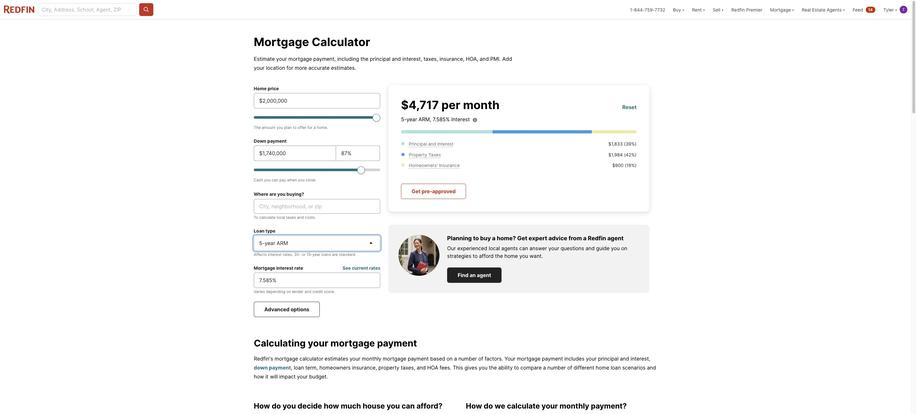 Task type: describe. For each thing, give the bounding box(es) containing it.
get pre-approved button
[[401, 184, 467, 199]]

estimate
[[254, 56, 275, 62]]

arm,
[[419, 116, 432, 123]]

compare
[[521, 365, 542, 371]]

redfin's
[[254, 356, 273, 362]]

▾ for buy ▾
[[683, 7, 685, 12]]

guide
[[597, 245, 610, 252]]

mortgage up the ,
[[275, 356, 298, 362]]

year for arm,
[[407, 116, 417, 123]]

buying?
[[287, 192, 304, 197]]

a left home.
[[314, 125, 316, 130]]

Home Price Slider range field
[[254, 114, 381, 121]]

advice
[[549, 235, 568, 242]]

(42%)
[[625, 152, 637, 157]]

arm
[[277, 240, 288, 247]]

fees.
[[440, 365, 452, 371]]

decide
[[298, 402, 322, 411]]

taxes
[[429, 152, 441, 157]]

you left decide
[[283, 402, 296, 411]]

principal inside redfin's mortgage calculator estimates your monthly mortgage payment based on a number of factors. your mortgage payment includes your principal and interest, down payment
[[599, 356, 619, 362]]

$1,833
[[609, 141, 623, 147]]

how for how do we calculate your monthly payment?
[[466, 402, 482, 411]]

budget.
[[309, 374, 328, 380]]

expert
[[529, 235, 548, 242]]

answer
[[530, 245, 548, 252]]

home inside our experienced local agents can answer your questions and guide you on strategies to afford the home you want.
[[505, 253, 518, 259]]

mortgage for mortgage ▾
[[771, 7, 792, 12]]

mortgage ▾ button
[[767, 0, 799, 19]]

property taxes link
[[409, 152, 441, 157]]

interest for affects
[[268, 252, 282, 257]]

real estate agents ▾ button
[[799, 0, 850, 19]]

on inside our experienced local agents can answer your questions and guide you on strategies to afford the home you want.
[[622, 245, 628, 252]]

agent inside button
[[477, 272, 492, 279]]

how inside , loan term, homeowners insurance, property taxes, and hoa fees. this gives you the ability to compare a number of different home loan scenarios and how it will impact your budget.
[[254, 374, 264, 380]]

can inside our experienced local agents can answer your questions and guide you on strategies to afford the home you want.
[[520, 245, 529, 252]]

payment?
[[592, 402, 627, 411]]

1 horizontal spatial are
[[332, 252, 338, 257]]

5 ▾ from the left
[[844, 7, 846, 12]]

5-year arm, 7.585% interest
[[401, 116, 470, 123]]

how do we calculate your monthly payment?
[[466, 402, 627, 411]]

a right "from"
[[584, 235, 587, 242]]

agents
[[828, 7, 842, 12]]

based
[[431, 356, 446, 362]]

for inside estimate your mortgage payment, including the principal and interest, taxes, insurance, hoa, and pmi. add your location for more accurate estimates.
[[287, 65, 294, 71]]

1-
[[631, 7, 635, 12]]

find an agent
[[458, 272, 492, 279]]

down
[[254, 365, 268, 371]]

▾ for mortgage ▾
[[793, 7, 795, 12]]

and inside our experienced local agents can answer your questions and guide you on strategies to afford the home you want.
[[586, 245, 595, 252]]

buy
[[481, 235, 491, 242]]

City, Address, School, Agent, ZIP search field
[[38, 3, 137, 16]]

redfin premier
[[732, 7, 763, 12]]

you left buying?
[[278, 192, 286, 197]]

a inside , loan term, homeowners insurance, property taxes, and hoa fees. this gives you the ability to compare a number of different home loan scenarios and how it will impact your budget.
[[544, 365, 546, 371]]

experienced
[[458, 245, 488, 252]]

Down Payment Slider range field
[[254, 166, 381, 174]]

payment up will
[[269, 365, 291, 371]]

homeowners' insurance link
[[409, 163, 460, 168]]

mortgage ▾ button
[[771, 0, 795, 19]]

$4,717
[[401, 98, 439, 112]]

1 vertical spatial how
[[324, 402, 339, 411]]

factors.
[[485, 356, 504, 362]]

rent
[[693, 7, 702, 12]]

City, neighborhood, or zip search field
[[254, 199, 381, 214]]

an
[[470, 272, 476, 279]]

0 horizontal spatial on
[[287, 290, 291, 294]]

interest for mortgage
[[277, 266, 294, 271]]

1 horizontal spatial calculate
[[507, 402, 540, 411]]

0 vertical spatial are
[[270, 192, 277, 197]]

your inside our experienced local agents can answer your questions and guide you on strategies to afford the home you want.
[[549, 245, 560, 252]]

14
[[869, 7, 874, 12]]

ability
[[499, 365, 513, 371]]

1 horizontal spatial agent
[[608, 235, 624, 242]]

or
[[302, 252, 306, 257]]

credit
[[313, 290, 323, 294]]

15-
[[307, 252, 313, 257]]

calculating your mortgage payment
[[254, 338, 417, 349]]

you right when
[[298, 178, 305, 183]]

and inside redfin's mortgage calculator estimates your monthly mortgage payment based on a number of factors. your mortgage payment includes your principal and interest, down payment
[[621, 356, 630, 362]]

local for agents
[[489, 245, 500, 252]]

1 horizontal spatial get
[[518, 235, 528, 242]]

accurate
[[309, 65, 330, 71]]

you right cash
[[264, 178, 271, 183]]

mortgage calculator
[[254, 35, 371, 49]]

affects interest rates. 30- or 15-year loans are standard.
[[254, 252, 357, 257]]

see
[[343, 266, 351, 271]]

,
[[291, 365, 293, 371]]

insurance, inside , loan term, homeowners insurance, property taxes, and hoa fees. this gives you the ability to compare a number of different home loan scenarios and how it will impact your budget.
[[352, 365, 377, 371]]

property taxes
[[409, 152, 441, 157]]

insurance
[[439, 163, 460, 168]]

this
[[453, 365, 463, 371]]

interest, inside redfin's mortgage calculator estimates your monthly mortgage payment based on a number of factors. your mortgage payment includes your principal and interest, down payment
[[631, 356, 651, 362]]

offer
[[298, 125, 307, 130]]

, loan term, homeowners insurance, property taxes, and hoa fees. this gives you the ability to compare a number of different home loan scenarios and how it will impact your budget.
[[254, 365, 657, 380]]

sell ▾ button
[[710, 0, 728, 19]]

estimates.
[[331, 65, 356, 71]]

afford
[[480, 253, 494, 259]]

monthly for payment?
[[560, 402, 590, 411]]

how for how do you decide how much house you can afford?
[[254, 402, 270, 411]]

$4,717 per month
[[401, 98, 500, 112]]

advanced
[[265, 307, 290, 313]]

sell ▾
[[713, 7, 724, 12]]

(39%)
[[625, 141, 637, 147]]

844-
[[635, 7, 645, 12]]

$1,984
[[609, 152, 623, 157]]

premier
[[747, 7, 763, 12]]

affects
[[254, 252, 267, 257]]

plan
[[285, 125, 292, 130]]

to
[[254, 215, 258, 220]]

mortgage up property
[[383, 356, 407, 362]]

you left want.
[[520, 253, 529, 259]]

mortgage up compare
[[517, 356, 541, 362]]

hoa
[[428, 365, 439, 371]]

sell ▾ button
[[713, 0, 724, 19]]

estate
[[813, 7, 826, 12]]

see current rates
[[343, 266, 381, 271]]

real
[[803, 7, 812, 12]]

home
[[254, 86, 267, 91]]

1 vertical spatial interest
[[438, 141, 454, 147]]

taxes
[[286, 215, 296, 220]]

questions
[[561, 245, 585, 252]]

rates
[[369, 266, 381, 271]]

▾ for sell ▾
[[722, 7, 724, 12]]

the inside our experienced local agents can answer your questions and guide you on strategies to afford the home you want.
[[496, 253, 503, 259]]

scenarios
[[623, 365, 646, 371]]

hoa,
[[466, 56, 479, 62]]



Task type: vqa. For each thing, say whether or not it's contained in the screenshot.
home.
yes



Task type: locate. For each thing, give the bounding box(es) containing it.
None text field
[[259, 97, 375, 105], [259, 150, 331, 157], [341, 150, 375, 157], [259, 97, 375, 105], [259, 150, 331, 157], [341, 150, 375, 157]]

0 horizontal spatial agent
[[477, 272, 492, 279]]

type
[[266, 228, 276, 234]]

0 horizontal spatial 5-
[[259, 240, 265, 247]]

a right compare
[[544, 365, 546, 371]]

0 vertical spatial monthly
[[362, 356, 382, 362]]

location
[[266, 65, 285, 71]]

0 horizontal spatial calculate
[[260, 215, 276, 220]]

0 horizontal spatial interest,
[[403, 56, 423, 62]]

0 vertical spatial interest
[[452, 116, 470, 123]]

0 vertical spatial get
[[412, 188, 421, 195]]

for left more
[[287, 65, 294, 71]]

2 vertical spatial on
[[447, 356, 453, 362]]

0 vertical spatial agent
[[608, 235, 624, 242]]

2 loan from the left
[[611, 365, 621, 371]]

year for arm
[[265, 240, 275, 247]]

0 vertical spatial the
[[361, 56, 369, 62]]

can right agents
[[520, 245, 529, 252]]

principal and interest link
[[409, 141, 454, 147]]

1 horizontal spatial can
[[402, 402, 415, 411]]

user photo image
[[901, 6, 908, 13]]

get pre-approved
[[412, 188, 456, 195]]

0 horizontal spatial do
[[272, 402, 281, 411]]

0 vertical spatial interest
[[268, 252, 282, 257]]

0 vertical spatial can
[[272, 178, 279, 183]]

local for taxes
[[277, 215, 285, 220]]

much
[[341, 402, 361, 411]]

▾ left real
[[793, 7, 795, 12]]

do left we
[[484, 402, 493, 411]]

how down it
[[254, 402, 270, 411]]

1 horizontal spatial 5-
[[401, 116, 407, 123]]

▾ for rent ▾
[[704, 7, 706, 12]]

2 how from the left
[[466, 402, 482, 411]]

0 vertical spatial principal
[[370, 56, 391, 62]]

on
[[622, 245, 628, 252], [287, 290, 291, 294], [447, 356, 453, 362]]

1 horizontal spatial how
[[324, 402, 339, 411]]

0 vertical spatial 5-
[[401, 116, 407, 123]]

0 horizontal spatial loan
[[294, 365, 304, 371]]

calculate right the to
[[260, 215, 276, 220]]

you left plan
[[277, 125, 283, 130]]

0 vertical spatial mortgage
[[771, 7, 792, 12]]

taxes, inside , loan term, homeowners insurance, property taxes, and hoa fees. this gives you the ability to compare a number of different home loan scenarios and how it will impact your budget.
[[401, 365, 416, 371]]

on left lender
[[287, 290, 291, 294]]

insurance, left 'hoa,'
[[440, 56, 465, 62]]

1 vertical spatial insurance,
[[352, 365, 377, 371]]

your
[[277, 56, 287, 62], [254, 65, 265, 71], [549, 245, 560, 252], [308, 338, 329, 349], [350, 356, 361, 362], [586, 356, 597, 362], [297, 374, 308, 380], [542, 402, 558, 411]]

mortgage
[[289, 56, 312, 62], [331, 338, 375, 349], [275, 356, 298, 362], [383, 356, 407, 362], [517, 356, 541, 362]]

your
[[505, 356, 516, 362]]

2 vertical spatial year
[[313, 252, 321, 257]]

insurance,
[[440, 56, 465, 62], [352, 365, 377, 371]]

1 vertical spatial monthly
[[560, 402, 590, 411]]

redfin left premier
[[732, 7, 746, 12]]

1 horizontal spatial redfin
[[732, 7, 746, 12]]

principal and interest
[[409, 141, 454, 147]]

loan
[[254, 228, 265, 234]]

1 horizontal spatial local
[[489, 245, 500, 252]]

number up the gives
[[459, 356, 477, 362]]

do for we
[[484, 402, 493, 411]]

mortgage left real
[[771, 7, 792, 12]]

0 horizontal spatial can
[[272, 178, 279, 183]]

number inside , loan term, homeowners insurance, property taxes, and hoa fees. this gives you the ability to compare a number of different home loan scenarios and how it will impact your budget.
[[548, 365, 566, 371]]

how
[[254, 402, 270, 411], [466, 402, 482, 411]]

▾ right the buy
[[683, 7, 685, 12]]

0 horizontal spatial local
[[277, 215, 285, 220]]

0 vertical spatial local
[[277, 215, 285, 220]]

depending
[[266, 290, 286, 294]]

a right buy
[[493, 235, 496, 242]]

real estate agents ▾
[[803, 7, 846, 12]]

local inside our experienced local agents can answer your questions and guide you on strategies to afford the home you want.
[[489, 245, 500, 252]]

1 vertical spatial 5-
[[259, 240, 265, 247]]

do for you
[[272, 402, 281, 411]]

30-
[[294, 252, 301, 257]]

mortgage inside dropdown button
[[771, 7, 792, 12]]

2 do from the left
[[484, 402, 493, 411]]

1 vertical spatial principal
[[599, 356, 619, 362]]

▾
[[683, 7, 685, 12], [704, 7, 706, 12], [722, 7, 724, 12], [793, 7, 795, 12], [844, 7, 846, 12], [896, 7, 898, 12]]

4 ▾ from the left
[[793, 7, 795, 12]]

home?
[[497, 235, 516, 242]]

feed
[[853, 7, 864, 12]]

$900
[[613, 163, 624, 168]]

1 vertical spatial can
[[520, 245, 529, 252]]

5- left the arm,
[[401, 116, 407, 123]]

insurance, inside estimate your mortgage payment, including the principal and interest, taxes, insurance, hoa, and pmi. add your location for more accurate estimates.
[[440, 56, 465, 62]]

mortgage for mortgage calculator
[[254, 35, 309, 49]]

insurance, left property
[[352, 365, 377, 371]]

1 vertical spatial agent
[[477, 272, 492, 279]]

1 vertical spatial get
[[518, 235, 528, 242]]

1 vertical spatial for
[[308, 125, 313, 130]]

can left the pay
[[272, 178, 279, 183]]

redfin premier button
[[728, 0, 767, 19]]

0 horizontal spatial year
[[265, 240, 275, 247]]

on right guide
[[622, 245, 628, 252]]

interest,
[[403, 56, 423, 62], [631, 356, 651, 362]]

1 vertical spatial home
[[596, 365, 610, 371]]

approved
[[433, 188, 456, 195]]

0 horizontal spatial redfin
[[588, 235, 607, 242]]

local up afford
[[489, 245, 500, 252]]

the down the factors.
[[489, 365, 497, 371]]

your inside , loan term, homeowners insurance, property taxes, and hoa fees. this gives you the ability to compare a number of different home loan scenarios and how it will impact your budget.
[[297, 374, 308, 380]]

1-844-759-7732
[[631, 7, 666, 12]]

None text field
[[259, 277, 375, 284]]

mortgage down affects
[[254, 266, 276, 271]]

reset button
[[623, 103, 637, 111]]

year left the arm,
[[407, 116, 417, 123]]

agent right an
[[477, 272, 492, 279]]

0 vertical spatial calculate
[[260, 215, 276, 220]]

1 vertical spatial on
[[287, 290, 291, 294]]

our
[[448, 245, 456, 252]]

1 ▾ from the left
[[683, 7, 685, 12]]

rent ▾ button
[[693, 0, 706, 19]]

1 horizontal spatial insurance,
[[440, 56, 465, 62]]

interest up taxes
[[438, 141, 454, 147]]

to down experienced
[[473, 253, 478, 259]]

of down includes
[[568, 365, 573, 371]]

1 horizontal spatial taxes,
[[424, 56, 438, 62]]

1 vertical spatial interest,
[[631, 356, 651, 362]]

1 vertical spatial the
[[496, 253, 503, 259]]

can left afford?
[[402, 402, 415, 411]]

0 vertical spatial insurance,
[[440, 56, 465, 62]]

number down includes
[[548, 365, 566, 371]]

redfin up guide
[[588, 235, 607, 242]]

mortgage up estimate
[[254, 35, 309, 49]]

5- for 5-year arm
[[259, 240, 265, 247]]

you right guide
[[612, 245, 620, 252]]

pay
[[280, 178, 286, 183]]

to right plan
[[293, 125, 297, 130]]

0 horizontal spatial of
[[479, 356, 484, 362]]

add
[[503, 56, 513, 62]]

0 horizontal spatial home
[[505, 253, 518, 259]]

0 vertical spatial how
[[254, 374, 264, 380]]

advanced options button
[[254, 302, 320, 317]]

0 vertical spatial taxes,
[[424, 56, 438, 62]]

0 vertical spatial year
[[407, 116, 417, 123]]

▾ right rent
[[704, 7, 706, 12]]

payment up hoa
[[408, 356, 429, 362]]

will
[[270, 374, 278, 380]]

1 vertical spatial year
[[265, 240, 275, 247]]

▾ right sell
[[722, 7, 724, 12]]

rent ▾
[[693, 7, 706, 12]]

home inside , loan term, homeowners insurance, property taxes, and hoa fees. this gives you the ability to compare a number of different home loan scenarios and how it will impact your budget.
[[596, 365, 610, 371]]

0 vertical spatial number
[[459, 356, 477, 362]]

year left loans
[[313, 252, 321, 257]]

taxes, inside estimate your mortgage payment, including the principal and interest, taxes, insurance, hoa, and pmi. add your location for more accurate estimates.
[[424, 56, 438, 62]]

1 horizontal spatial do
[[484, 402, 493, 411]]

1 how from the left
[[254, 402, 270, 411]]

are right where
[[270, 192, 277, 197]]

mortgage for mortgage interest rate
[[254, 266, 276, 271]]

gives
[[465, 365, 478, 371]]

a inside redfin's mortgage calculator estimates your monthly mortgage payment based on a number of factors. your mortgage payment includes your principal and interest, down payment
[[454, 356, 457, 362]]

a up this
[[454, 356, 457, 362]]

1 horizontal spatial of
[[568, 365, 573, 371]]

1 horizontal spatial for
[[308, 125, 313, 130]]

you right house
[[387, 402, 400, 411]]

1-844-759-7732 link
[[631, 7, 666, 12]]

0 horizontal spatial monthly
[[362, 356, 382, 362]]

are right loans
[[332, 252, 338, 257]]

term,
[[306, 365, 318, 371]]

rent ▾ button
[[689, 0, 710, 19]]

6 ▾ from the left
[[896, 7, 898, 12]]

0 vertical spatial on
[[622, 245, 628, 252]]

0 horizontal spatial insurance,
[[352, 365, 377, 371]]

mortgage inside estimate your mortgage payment, including the principal and interest, taxes, insurance, hoa, and pmi. add your location for more accurate estimates.
[[289, 56, 312, 62]]

2 horizontal spatial can
[[520, 245, 529, 252]]

payment up property
[[377, 338, 417, 349]]

of inside , loan term, homeowners insurance, property taxes, and hoa fees. this gives you the ability to compare a number of different home loan scenarios and how it will impact your budget.
[[568, 365, 573, 371]]

principal inside estimate your mortgage payment, including the principal and interest, taxes, insurance, hoa, and pmi. add your location for more accurate estimates.
[[370, 56, 391, 62]]

local left the taxes at left
[[277, 215, 285, 220]]

calculating
[[254, 338, 306, 349]]

2 horizontal spatial on
[[622, 245, 628, 252]]

payment down amount
[[268, 138, 287, 144]]

0 horizontal spatial how
[[254, 402, 270, 411]]

how left it
[[254, 374, 264, 380]]

▾ for tyler ▾
[[896, 7, 898, 12]]

impact
[[279, 374, 296, 380]]

get inside button
[[412, 188, 421, 195]]

0 vertical spatial of
[[479, 356, 484, 362]]

interest down 5-year arm
[[268, 252, 282, 257]]

when
[[287, 178, 297, 183]]

0 horizontal spatial get
[[412, 188, 421, 195]]

0 horizontal spatial for
[[287, 65, 294, 71]]

get left pre-
[[412, 188, 421, 195]]

monthly for mortgage
[[362, 356, 382, 362]]

2 vertical spatial the
[[489, 365, 497, 371]]

0 horizontal spatial how
[[254, 374, 264, 380]]

loan left scenarios
[[611, 365, 621, 371]]

how left much
[[324, 402, 339, 411]]

home down agents
[[505, 253, 518, 259]]

monthly inside redfin's mortgage calculator estimates your monthly mortgage payment based on a number of factors. your mortgage payment includes your principal and interest, down payment
[[362, 356, 382, 362]]

the inside estimate your mortgage payment, including the principal and interest, taxes, insurance, hoa, and pmi. add your location for more accurate estimates.
[[361, 56, 369, 62]]

loan right the ,
[[294, 365, 304, 371]]

do down will
[[272, 402, 281, 411]]

buy ▾ button
[[670, 0, 689, 19]]

0 vertical spatial for
[[287, 65, 294, 71]]

how left we
[[466, 402, 482, 411]]

to left buy
[[474, 235, 479, 242]]

on inside redfin's mortgage calculator estimates your monthly mortgage payment based on a number of factors. your mortgage payment includes your principal and interest, down payment
[[447, 356, 453, 362]]

tyler
[[884, 7, 895, 12]]

the inside , loan term, homeowners insurance, property taxes, and hoa fees. this gives you the ability to compare a number of different home loan scenarios and how it will impact your budget.
[[489, 365, 497, 371]]

down
[[254, 138, 267, 144]]

payment left includes
[[542, 356, 563, 362]]

7.585%
[[433, 116, 450, 123]]

interest down "per"
[[452, 116, 470, 123]]

the
[[361, 56, 369, 62], [496, 253, 503, 259], [489, 365, 497, 371]]

number inside redfin's mortgage calculator estimates your monthly mortgage payment based on a number of factors. your mortgage payment includes your principal and interest, down payment
[[459, 356, 477, 362]]

2 ▾ from the left
[[704, 7, 706, 12]]

1 horizontal spatial number
[[548, 365, 566, 371]]

mortgage ▾
[[771, 7, 795, 12]]

▾ right agents
[[844, 7, 846, 12]]

1 vertical spatial number
[[548, 365, 566, 371]]

of inside redfin's mortgage calculator estimates your monthly mortgage payment based on a number of factors. your mortgage payment includes your principal and interest, down payment
[[479, 356, 484, 362]]

0 horizontal spatial are
[[270, 192, 277, 197]]

from
[[569, 235, 582, 242]]

759-
[[645, 7, 655, 12]]

1 vertical spatial redfin
[[588, 235, 607, 242]]

0 horizontal spatial number
[[459, 356, 477, 362]]

1 vertical spatial mortgage
[[254, 35, 309, 49]]

get left the expert
[[518, 235, 528, 242]]

2 vertical spatial mortgage
[[254, 266, 276, 271]]

to calculate local taxes and costs.
[[254, 215, 316, 220]]

1 vertical spatial local
[[489, 245, 500, 252]]

3 ▾ from the left
[[722, 7, 724, 12]]

1 horizontal spatial how
[[466, 402, 482, 411]]

▾ left user photo
[[896, 7, 898, 12]]

0 vertical spatial redfin
[[732, 7, 746, 12]]

amount
[[262, 125, 276, 130]]

0 horizontal spatial taxes,
[[401, 365, 416, 371]]

of left the factors.
[[479, 356, 484, 362]]

1 vertical spatial taxes,
[[401, 365, 416, 371]]

we
[[495, 402, 506, 411]]

and
[[392, 56, 401, 62], [480, 56, 489, 62], [429, 141, 436, 147], [297, 215, 304, 220], [586, 245, 595, 252], [305, 290, 312, 294], [621, 356, 630, 362], [417, 365, 426, 371], [648, 365, 657, 371]]

of
[[479, 356, 484, 362], [568, 365, 573, 371]]

tyler ▾
[[884, 7, 898, 12]]

1 horizontal spatial loan
[[611, 365, 621, 371]]

sell
[[713, 7, 721, 12]]

varies depending on lender and credit score.
[[254, 290, 335, 294]]

5- up affects
[[259, 240, 265, 247]]

1 horizontal spatial on
[[447, 356, 453, 362]]

to right ability
[[515, 365, 520, 371]]

where
[[254, 192, 269, 197]]

1 vertical spatial are
[[332, 252, 338, 257]]

0 horizontal spatial principal
[[370, 56, 391, 62]]

5- for 5-year arm, 7.585% interest
[[401, 116, 407, 123]]

1 vertical spatial interest
[[277, 266, 294, 271]]

1 horizontal spatial year
[[313, 252, 321, 257]]

mortgage up more
[[289, 56, 312, 62]]

costs.
[[305, 215, 316, 220]]

1 do from the left
[[272, 402, 281, 411]]

to inside our experienced local agents can answer your questions and guide you on strategies to afford the home you want.
[[473, 253, 478, 259]]

the right afford
[[496, 253, 503, 259]]

want.
[[530, 253, 543, 259]]

on up fees.
[[447, 356, 453, 362]]

redfin inside button
[[732, 7, 746, 12]]

interest down rates.
[[277, 266, 294, 271]]

calculate right we
[[507, 402, 540, 411]]

1 horizontal spatial home
[[596, 365, 610, 371]]

1 loan from the left
[[294, 365, 304, 371]]

different
[[574, 365, 595, 371]]

payment
[[268, 138, 287, 144], [377, 338, 417, 349], [408, 356, 429, 362], [542, 356, 563, 362], [269, 365, 291, 371]]

agent image
[[399, 235, 440, 276]]

to inside , loan term, homeowners insurance, property taxes, and hoa fees. this gives you the ability to compare a number of different home loan scenarios and how it will impact your budget.
[[515, 365, 520, 371]]

mortgage up estimates
[[331, 338, 375, 349]]

1 horizontal spatial principal
[[599, 356, 619, 362]]

submit search image
[[143, 6, 150, 13]]

the right including
[[361, 56, 369, 62]]

0 vertical spatial interest,
[[403, 56, 423, 62]]

how
[[254, 374, 264, 380], [324, 402, 339, 411]]

mortgage interest rate
[[254, 266, 303, 271]]

you inside , loan term, homeowners insurance, property taxes, and hoa fees. this gives you the ability to compare a number of different home loan scenarios and how it will impact your budget.
[[479, 365, 488, 371]]

current
[[352, 266, 368, 271]]

agent up guide
[[608, 235, 624, 242]]

including
[[338, 56, 359, 62]]

2 vertical spatial can
[[402, 402, 415, 411]]

close.
[[306, 178, 317, 183]]

2 horizontal spatial year
[[407, 116, 417, 123]]

year down type
[[265, 240, 275, 247]]

property
[[379, 365, 400, 371]]

monthly
[[362, 356, 382, 362], [560, 402, 590, 411]]

1 vertical spatial calculate
[[507, 402, 540, 411]]

1 horizontal spatial interest,
[[631, 356, 651, 362]]

payment,
[[314, 56, 336, 62]]

you right the gives
[[479, 365, 488, 371]]

home
[[505, 253, 518, 259], [596, 365, 610, 371]]

down payment
[[254, 138, 287, 144]]

for right offer
[[308, 125, 313, 130]]

home right different
[[596, 365, 610, 371]]

calculator
[[312, 35, 371, 49]]

cash
[[254, 178, 263, 183]]

varies
[[254, 290, 265, 294]]

it
[[266, 374, 269, 380]]

0 vertical spatial home
[[505, 253, 518, 259]]

cash you can pay when you close.
[[254, 178, 317, 183]]

interest, inside estimate your mortgage payment, including the principal and interest, taxes, insurance, hoa, and pmi. add your location for more accurate estimates.
[[403, 56, 423, 62]]



